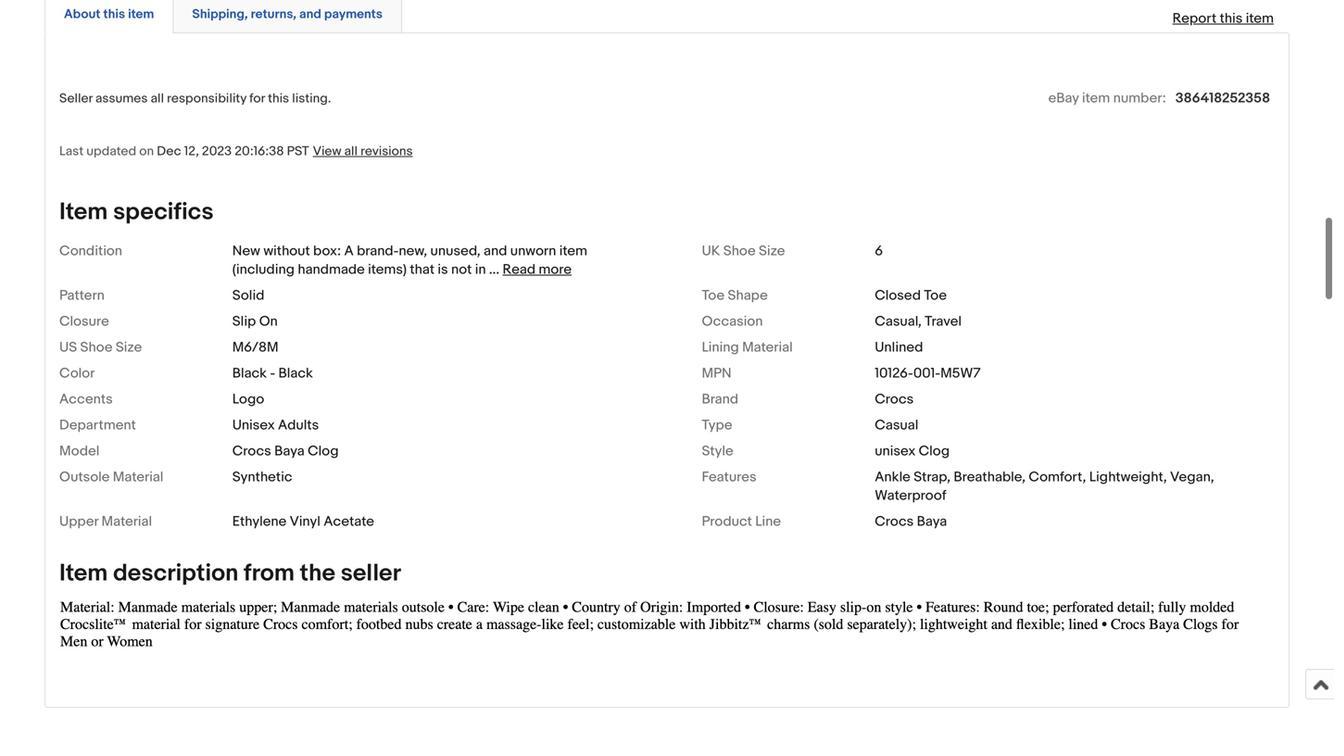Task type: locate. For each thing, give the bounding box(es) containing it.
and up ...
[[484, 243, 507, 260]]

1 horizontal spatial shoe
[[724, 243, 756, 260]]

shape
[[728, 287, 768, 304]]

black left "-"
[[232, 365, 267, 382]]

item for item specifics
[[59, 198, 108, 227]]

0 horizontal spatial shoe
[[80, 339, 113, 356]]

tab list
[[44, 0, 1290, 33]]

1 vertical spatial crocs
[[232, 443, 271, 460]]

brand
[[702, 391, 739, 408]]

black right "-"
[[279, 365, 313, 382]]

brand-
[[357, 243, 399, 260]]

travel
[[925, 313, 962, 330]]

1 horizontal spatial size
[[759, 243, 785, 260]]

new,
[[399, 243, 427, 260]]

shipping, returns, and payments
[[192, 7, 383, 22]]

us shoe size
[[59, 339, 142, 356]]

1 vertical spatial and
[[484, 243, 507, 260]]

unisex
[[875, 443, 916, 460]]

1 vertical spatial material
[[113, 469, 163, 486]]

1 horizontal spatial and
[[484, 243, 507, 260]]

(including
[[232, 262, 295, 278]]

1 horizontal spatial black
[[279, 365, 313, 382]]

product
[[702, 514, 752, 530]]

revisions
[[361, 144, 413, 160]]

last
[[59, 144, 84, 160]]

this right about
[[103, 7, 125, 22]]

last updated on dec 12, 2023 20:16:38 pst view all revisions
[[59, 144, 413, 160]]

1 vertical spatial size
[[116, 339, 142, 356]]

0 horizontal spatial this
[[103, 7, 125, 22]]

1 clog from the left
[[308, 443, 339, 460]]

uk shoe size
[[702, 243, 785, 260]]

accents
[[59, 391, 113, 408]]

ebay
[[1049, 90, 1079, 107]]

this
[[103, 7, 125, 22], [1220, 10, 1243, 27], [268, 91, 289, 107]]

10126-001-m5w7
[[875, 365, 981, 382]]

slip on
[[232, 313, 278, 330]]

ebay item number: 386418252358
[[1049, 90, 1271, 107]]

1 horizontal spatial all
[[344, 144, 358, 160]]

closed
[[875, 287, 921, 304]]

all
[[151, 91, 164, 107], [344, 144, 358, 160]]

lining
[[702, 339, 739, 356]]

upper material
[[59, 514, 152, 530]]

crocs for crocs
[[875, 391, 914, 408]]

item
[[128, 7, 154, 22], [1246, 10, 1274, 27], [1082, 90, 1110, 107], [560, 243, 588, 260]]

crocs down unisex
[[232, 443, 271, 460]]

and
[[299, 7, 321, 22], [484, 243, 507, 260]]

read more
[[503, 262, 572, 278]]

breathable,
[[954, 469, 1026, 486]]

lining material
[[702, 339, 793, 356]]

0 horizontal spatial black
[[232, 365, 267, 382]]

0 vertical spatial material
[[742, 339, 793, 356]]

crocs for crocs baya clog
[[232, 443, 271, 460]]

2 horizontal spatial this
[[1220, 10, 1243, 27]]

baya
[[274, 443, 305, 460], [917, 514, 947, 530]]

number:
[[1114, 90, 1167, 107]]

and right 'returns,'
[[299, 7, 321, 22]]

0 horizontal spatial and
[[299, 7, 321, 22]]

1 vertical spatial item
[[59, 559, 108, 588]]

0 horizontal spatial size
[[116, 339, 142, 356]]

2 vertical spatial crocs
[[875, 514, 914, 530]]

black - black
[[232, 365, 313, 382]]

crocs
[[875, 391, 914, 408], [232, 443, 271, 460], [875, 514, 914, 530]]

report this item link
[[1164, 1, 1284, 36]]

item
[[59, 198, 108, 227], [59, 559, 108, 588]]

386418252358
[[1176, 90, 1271, 107]]

solid
[[232, 287, 265, 304]]

0 horizontal spatial baya
[[274, 443, 305, 460]]

item down upper
[[59, 559, 108, 588]]

0 vertical spatial item
[[59, 198, 108, 227]]

clog
[[308, 443, 339, 460], [919, 443, 950, 460]]

item up more
[[560, 243, 588, 260]]

10126-
[[875, 365, 914, 382]]

1 vertical spatial all
[[344, 144, 358, 160]]

a
[[344, 243, 354, 260]]

0 horizontal spatial toe
[[702, 287, 725, 304]]

toe up 'occasion'
[[702, 287, 725, 304]]

line
[[756, 514, 781, 530]]

1 horizontal spatial clog
[[919, 443, 950, 460]]

2 toe from the left
[[924, 287, 947, 304]]

baya down adults
[[274, 443, 305, 460]]

material for upper material
[[101, 514, 152, 530]]

item specifics
[[59, 198, 214, 227]]

for
[[249, 91, 265, 107]]

1 horizontal spatial baya
[[917, 514, 947, 530]]

shoe right us
[[80, 339, 113, 356]]

vinyl
[[290, 514, 321, 530]]

item up condition
[[59, 198, 108, 227]]

baya down waterproof
[[917, 514, 947, 530]]

0 vertical spatial and
[[299, 7, 321, 22]]

clog up strap,
[[919, 443, 950, 460]]

this right "report"
[[1220, 10, 1243, 27]]

handmade
[[298, 262, 365, 278]]

clog down adults
[[308, 443, 339, 460]]

crocs down 10126-
[[875, 391, 914, 408]]

this inside button
[[103, 7, 125, 22]]

slip
[[232, 313, 256, 330]]

0 vertical spatial baya
[[274, 443, 305, 460]]

all right the view
[[344, 144, 358, 160]]

type
[[702, 417, 733, 434]]

1 toe from the left
[[702, 287, 725, 304]]

crocs down waterproof
[[875, 514, 914, 530]]

size up shape
[[759, 243, 785, 260]]

specifics
[[113, 198, 214, 227]]

size right us
[[116, 339, 142, 356]]

ethylene vinyl acetate
[[232, 514, 374, 530]]

item right about
[[128, 7, 154, 22]]

closed toe
[[875, 287, 947, 304]]

synthetic
[[232, 469, 292, 486]]

view
[[313, 144, 342, 160]]

pst
[[287, 144, 309, 160]]

0 horizontal spatial all
[[151, 91, 164, 107]]

toe up 'travel'
[[924, 287, 947, 304]]

m5w7
[[941, 365, 981, 382]]

product line
[[702, 514, 781, 530]]

shoe right uk
[[724, 243, 756, 260]]

1 horizontal spatial toe
[[924, 287, 947, 304]]

all right assumes
[[151, 91, 164, 107]]

about
[[64, 7, 100, 22]]

crocs for crocs baya
[[875, 514, 914, 530]]

material right outsole
[[113, 469, 163, 486]]

0 vertical spatial crocs
[[875, 391, 914, 408]]

this for about
[[103, 7, 125, 22]]

material down 'occasion'
[[742, 339, 793, 356]]

on
[[259, 313, 278, 330]]

1 vertical spatial baya
[[917, 514, 947, 530]]

1 vertical spatial shoe
[[80, 339, 113, 356]]

color
[[59, 365, 95, 382]]

unworn
[[510, 243, 556, 260]]

1 item from the top
[[59, 198, 108, 227]]

material down outsole material
[[101, 514, 152, 530]]

0 vertical spatial shoe
[[724, 243, 756, 260]]

shoe
[[724, 243, 756, 260], [80, 339, 113, 356]]

2023
[[202, 144, 232, 160]]

2 vertical spatial material
[[101, 514, 152, 530]]

casual
[[875, 417, 919, 434]]

0 horizontal spatial clog
[[308, 443, 339, 460]]

material
[[742, 339, 793, 356], [113, 469, 163, 486], [101, 514, 152, 530]]

2 item from the top
[[59, 559, 108, 588]]

uk
[[702, 243, 720, 260]]

...
[[489, 262, 500, 278]]

from
[[244, 559, 295, 588]]

in
[[475, 262, 486, 278]]

0 vertical spatial size
[[759, 243, 785, 260]]

this right for
[[268, 91, 289, 107]]

unisex
[[232, 417, 275, 434]]



Task type: vqa. For each thing, say whether or not it's contained in the screenshot.
THE VEHICLES
no



Task type: describe. For each thing, give the bounding box(es) containing it.
unisex adults
[[232, 417, 319, 434]]

2 black from the left
[[279, 365, 313, 382]]

toe shape
[[702, 287, 768, 304]]

updated
[[86, 144, 136, 160]]

size for uk shoe size
[[759, 243, 785, 260]]

mpn
[[702, 365, 732, 382]]

items)
[[368, 262, 407, 278]]

seller assumes all responsibility for this listing.
[[59, 91, 331, 107]]

listing.
[[292, 91, 331, 107]]

item for item description from the seller
[[59, 559, 108, 588]]

report
[[1173, 10, 1217, 27]]

strap,
[[914, 469, 951, 486]]

view all revisions link
[[309, 143, 413, 160]]

6
[[875, 243, 883, 260]]

shipping,
[[192, 7, 248, 22]]

model
[[59, 443, 100, 460]]

crocs baya clog
[[232, 443, 339, 460]]

dec
[[157, 144, 181, 160]]

001-
[[914, 365, 941, 382]]

about this item
[[64, 7, 154, 22]]

box:
[[313, 243, 341, 260]]

more
[[539, 262, 572, 278]]

returns,
[[251, 7, 296, 22]]

tab list containing about this item
[[44, 0, 1290, 33]]

casual,
[[875, 313, 922, 330]]

this for report
[[1220, 10, 1243, 27]]

report this item
[[1173, 10, 1274, 27]]

2 clog from the left
[[919, 443, 950, 460]]

0 vertical spatial all
[[151, 91, 164, 107]]

item inside new without box: a brand-new, unused, and unworn item (including handmade items) that is not in ...
[[560, 243, 588, 260]]

seller
[[341, 559, 401, 588]]

logo
[[232, 391, 264, 408]]

upper
[[59, 514, 98, 530]]

read more button
[[503, 262, 572, 278]]

features
[[702, 469, 757, 486]]

waterproof
[[875, 488, 947, 504]]

material for outsole material
[[113, 469, 163, 486]]

size for us shoe size
[[116, 339, 142, 356]]

item description from the seller
[[59, 559, 401, 588]]

item right ebay
[[1082, 90, 1110, 107]]

assumes
[[95, 91, 148, 107]]

that
[[410, 262, 435, 278]]

unlined
[[875, 339, 924, 356]]

ankle strap, breathable, comfort, lightweight, vegan, waterproof
[[875, 469, 1215, 504]]

description
[[113, 559, 239, 588]]

responsibility
[[167, 91, 247, 107]]

ethylene
[[232, 514, 287, 530]]

crocs baya
[[875, 514, 947, 530]]

unused,
[[431, 243, 481, 260]]

20:16:38
[[235, 144, 284, 160]]

baya for crocs baya
[[917, 514, 947, 530]]

new
[[232, 243, 260, 260]]

on
[[139, 144, 154, 160]]

1 horizontal spatial this
[[268, 91, 289, 107]]

department
[[59, 417, 136, 434]]

unisex clog
[[875, 443, 950, 460]]

is
[[438, 262, 448, 278]]

condition
[[59, 243, 122, 260]]

material for lining material
[[742, 339, 793, 356]]

without
[[264, 243, 310, 260]]

new without box: a brand-new, unused, and unworn item (including handmade items) that is not in ...
[[232, 243, 588, 278]]

shoe for us
[[80, 339, 113, 356]]

ankle
[[875, 469, 911, 486]]

item inside button
[[128, 7, 154, 22]]

shoe for uk
[[724, 243, 756, 260]]

payments
[[324, 7, 383, 22]]

not
[[451, 262, 472, 278]]

us
[[59, 339, 77, 356]]

about this item button
[[64, 6, 154, 23]]

-
[[270, 365, 275, 382]]

read
[[503, 262, 536, 278]]

vegan,
[[1171, 469, 1215, 486]]

1 black from the left
[[232, 365, 267, 382]]

pattern
[[59, 287, 105, 304]]

baya for crocs baya clog
[[274, 443, 305, 460]]

item right "report"
[[1246, 10, 1274, 27]]

and inside button
[[299, 7, 321, 22]]

seller
[[59, 91, 93, 107]]

and inside new without box: a brand-new, unused, and unworn item (including handmade items) that is not in ...
[[484, 243, 507, 260]]

occasion
[[702, 313, 763, 330]]

closure
[[59, 313, 109, 330]]

12,
[[184, 144, 199, 160]]

shipping, returns, and payments button
[[192, 6, 383, 23]]

style
[[702, 443, 734, 460]]

lightweight,
[[1090, 469, 1167, 486]]



